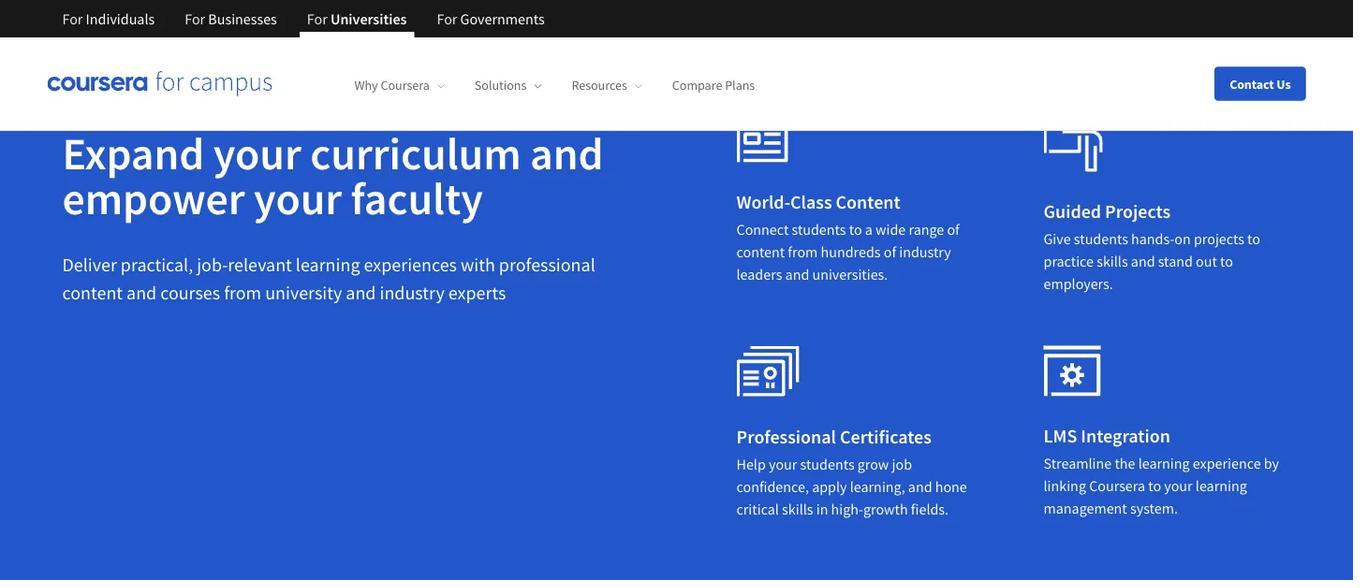 Task type: describe. For each thing, give the bounding box(es) containing it.
compare
[[673, 77, 723, 94]]

coursera inside lms integration streamline the learning experience by linking coursera to your learning management system.
[[1090, 477, 1146, 496]]

for individuals
[[62, 9, 155, 28]]

grow
[[858, 456, 889, 475]]

professional certificates help your students grow job confidence, apply learning, and hone critical skills in high-growth fields.
[[737, 425, 968, 520]]

contact
[[1230, 75, 1275, 92]]

businesses
[[208, 9, 277, 28]]

stand
[[1159, 253, 1193, 271]]

learning,
[[850, 478, 906, 497]]

faculty
[[351, 170, 483, 226]]

and inside 'guided projects give students hands-on projects to practice skills and stand out to employers.'
[[1132, 253, 1156, 271]]

universities.
[[813, 266, 888, 284]]

by
[[1265, 455, 1280, 474]]

industry for and
[[380, 281, 445, 305]]

guided projects give students hands-on projects to practice skills and stand out to employers.
[[1044, 200, 1261, 294]]

practice
[[1044, 253, 1094, 271]]

hone
[[936, 478, 968, 497]]

individuals
[[86, 9, 155, 28]]

for for universities
[[307, 9, 328, 28]]

for for businesses
[[185, 9, 205, 28]]

out
[[1196, 253, 1218, 271]]

apply
[[812, 478, 847, 497]]

employers.
[[1044, 275, 1114, 294]]

and inside 'expand your curriculum and empower your faculty'
[[530, 125, 604, 181]]

content
[[836, 190, 901, 214]]

job
[[892, 456, 913, 475]]

hands-
[[1132, 230, 1175, 249]]

practical,
[[121, 253, 193, 276]]

0 vertical spatial of
[[948, 221, 960, 239]]

professional
[[499, 253, 596, 276]]

lms integration streamline the learning experience by linking coursera to your learning management system.
[[1044, 425, 1280, 519]]

hundreds
[[821, 243, 881, 262]]

students for certificates
[[801, 456, 855, 475]]

range
[[909, 221, 945, 239]]

industry for of
[[900, 243, 952, 262]]

from for relevant
[[224, 281, 262, 305]]

resources
[[572, 77, 628, 94]]

world-
[[737, 190, 791, 214]]

and inside professional certificates help your students grow job confidence, apply learning, and hone critical skills in high-growth fields.
[[909, 478, 933, 497]]

projects
[[1194, 230, 1245, 249]]

universities
[[331, 9, 407, 28]]

deliver
[[62, 253, 117, 276]]

with
[[461, 253, 495, 276]]

for governments
[[437, 9, 545, 28]]

to right out
[[1221, 253, 1234, 271]]

from for connect
[[788, 243, 818, 262]]

wide
[[876, 221, 906, 239]]

icon website image
[[737, 116, 789, 163]]

why coursera
[[355, 77, 430, 94]]

for for governments
[[437, 9, 458, 28]]

content inside deliver practical, job-relevant learning experiences with professional content and courses from university and industry experts
[[62, 281, 123, 305]]

confidence,
[[737, 478, 809, 497]]

streamline
[[1044, 455, 1112, 474]]

solutions
[[475, 77, 527, 94]]

on
[[1175, 230, 1191, 249]]

governments
[[461, 9, 545, 28]]

your inside professional certificates help your students grow job confidence, apply learning, and hone critical skills in high-growth fields.
[[769, 456, 798, 475]]

a
[[865, 221, 873, 239]]

compare plans link
[[673, 77, 755, 94]]

solutions link
[[475, 77, 542, 94]]

experience
[[1193, 455, 1262, 474]]

in
[[817, 501, 829, 520]]

why
[[355, 77, 378, 94]]



Task type: vqa. For each thing, say whether or not it's contained in the screenshot.
by
yes



Task type: locate. For each thing, give the bounding box(es) containing it.
professional
[[737, 425, 837, 449]]

skills
[[1097, 253, 1129, 271], [782, 501, 814, 520]]

growth
[[864, 501, 908, 520]]

guided projects icon image
[[1044, 116, 1103, 172]]

learning
[[296, 253, 360, 276], [1139, 455, 1190, 474], [1196, 477, 1248, 496]]

2 for from the left
[[185, 9, 205, 28]]

from down relevant
[[224, 281, 262, 305]]

2 vertical spatial learning
[[1196, 477, 1248, 496]]

learning for and
[[296, 253, 360, 276]]

0 horizontal spatial from
[[224, 281, 262, 305]]

1 for from the left
[[62, 9, 83, 28]]

1 vertical spatial learning
[[1139, 455, 1190, 474]]

and
[[530, 125, 604, 181], [1132, 253, 1156, 271], [786, 266, 810, 284], [127, 281, 157, 305], [346, 281, 376, 305], [909, 478, 933, 497]]

to left a
[[849, 221, 862, 239]]

empower
[[62, 170, 245, 226]]

world-class content connect students to a wide range of content  from hundreds of industry leaders and universities.
[[737, 190, 960, 284]]

1 horizontal spatial industry
[[900, 243, 952, 262]]

experiences
[[364, 253, 457, 276]]

linking
[[1044, 477, 1087, 496]]

the
[[1115, 455, 1136, 474]]

and right leaders
[[786, 266, 810, 284]]

relevant
[[228, 253, 292, 276]]

for for individuals
[[62, 9, 83, 28]]

content inside world-class content connect students to a wide range of content  from hundreds of industry leaders and universities.
[[737, 243, 785, 262]]

for universities
[[307, 9, 407, 28]]

1 horizontal spatial content
[[737, 243, 785, 262]]

students up practice
[[1074, 230, 1129, 249]]

from down 'connect'
[[788, 243, 818, 262]]

university
[[265, 281, 342, 305]]

0 horizontal spatial learning
[[296, 253, 360, 276]]

coursera for campus image
[[47, 71, 272, 97]]

for left universities in the left of the page
[[307, 9, 328, 28]]

management
[[1044, 500, 1128, 519]]

0 horizontal spatial of
[[884, 243, 897, 262]]

learning up university
[[296, 253, 360, 276]]

of down 'wide'
[[884, 243, 897, 262]]

high-
[[832, 501, 864, 520]]

0 horizontal spatial content
[[62, 281, 123, 305]]

integration icon image
[[1044, 346, 1101, 397]]

students inside 'guided projects give students hands-on projects to practice skills and stand out to employers.'
[[1074, 230, 1129, 249]]

content
[[737, 243, 785, 262], [62, 281, 123, 305]]

resources link
[[572, 77, 643, 94]]

content down 'deliver' on the left of the page
[[62, 281, 123, 305]]

give
[[1044, 230, 1071, 249]]

and down hands-
[[1132, 253, 1156, 271]]

expand
[[62, 125, 204, 181]]

system.
[[1131, 500, 1179, 519]]

skills left in
[[782, 501, 814, 520]]

0 vertical spatial content
[[737, 243, 785, 262]]

coursera right why
[[381, 77, 430, 94]]

critical
[[737, 501, 779, 520]]

1 horizontal spatial skills
[[1097, 253, 1129, 271]]

0 vertical spatial from
[[788, 243, 818, 262]]

industry inside deliver practical, job-relevant learning experiences with professional content and courses from university and industry experts
[[380, 281, 445, 305]]

why coursera link
[[355, 77, 445, 94]]

4 for from the left
[[437, 9, 458, 28]]

from
[[788, 243, 818, 262], [224, 281, 262, 305]]

industry down experiences on the left of the page
[[380, 281, 445, 305]]

0 vertical spatial coursera
[[381, 77, 430, 94]]

for left individuals
[[62, 9, 83, 28]]

0 horizontal spatial coursera
[[381, 77, 430, 94]]

for left businesses
[[185, 9, 205, 28]]

us
[[1277, 75, 1292, 92]]

learning for system.
[[1139, 455, 1190, 474]]

lms
[[1044, 425, 1078, 448]]

and up fields.
[[909, 478, 933, 497]]

industry down range
[[900, 243, 952, 262]]

1 vertical spatial industry
[[380, 281, 445, 305]]

students
[[792, 221, 847, 239], [1074, 230, 1129, 249], [801, 456, 855, 475]]

learning inside deliver practical, job-relevant learning experiences with professional content and courses from university and industry experts
[[296, 253, 360, 276]]

contact us
[[1230, 75, 1292, 92]]

0 vertical spatial skills
[[1097, 253, 1129, 271]]

and down experiences on the left of the page
[[346, 281, 376, 305]]

help
[[737, 456, 766, 475]]

certificates
[[840, 425, 932, 449]]

and down resources
[[530, 125, 604, 181]]

class
[[791, 190, 833, 214]]

from inside deliver practical, job-relevant learning experiences with professional content and courses from university and industry experts
[[224, 281, 262, 305]]

industry
[[900, 243, 952, 262], [380, 281, 445, 305]]

1 vertical spatial of
[[884, 243, 897, 262]]

0 vertical spatial industry
[[900, 243, 952, 262]]

1 vertical spatial coursera
[[1090, 477, 1146, 496]]

0 horizontal spatial industry
[[380, 281, 445, 305]]

connect
[[737, 221, 789, 239]]

skills up employers.
[[1097, 253, 1129, 271]]

1 horizontal spatial of
[[948, 221, 960, 239]]

1 horizontal spatial learning
[[1139, 455, 1190, 474]]

to up system.
[[1149, 477, 1162, 496]]

expand your curriculum and empower your faculty
[[62, 125, 604, 226]]

2 horizontal spatial learning
[[1196, 477, 1248, 496]]

of
[[948, 221, 960, 239], [884, 243, 897, 262]]

job-
[[197, 253, 228, 276]]

to right projects
[[1248, 230, 1261, 249]]

guided
[[1044, 200, 1102, 223]]

your inside lms integration streamline the learning experience by linking coursera to your learning management system.
[[1165, 477, 1193, 496]]

coursera
[[381, 77, 430, 94], [1090, 477, 1146, 496]]

learning right the at the bottom right
[[1139, 455, 1190, 474]]

leaders
[[737, 266, 783, 284]]

0 vertical spatial learning
[[296, 253, 360, 276]]

fields.
[[911, 501, 949, 520]]

and down the "practical,"
[[127, 281, 157, 305]]

for businesses
[[185, 9, 277, 28]]

3 for from the left
[[307, 9, 328, 28]]

1 vertical spatial content
[[62, 281, 123, 305]]

skills inside 'guided projects give students hands-on projects to practice skills and stand out to employers.'
[[1097, 253, 1129, 271]]

to inside world-class content connect students to a wide range of content  from hundreds of industry leaders and universities.
[[849, 221, 862, 239]]

integration
[[1081, 425, 1171, 448]]

your
[[213, 125, 301, 181], [254, 170, 342, 226], [769, 456, 798, 475], [1165, 477, 1193, 496]]

projects
[[1106, 200, 1171, 223]]

banner navigation
[[47, 0, 560, 37]]

1 vertical spatial from
[[224, 281, 262, 305]]

compare plans
[[673, 77, 755, 94]]

of right range
[[948, 221, 960, 239]]

1 horizontal spatial from
[[788, 243, 818, 262]]

students inside professional certificates help your students grow job confidence, apply learning, and hone critical skills in high-growth fields.
[[801, 456, 855, 475]]

courses
[[160, 281, 220, 305]]

1 vertical spatial skills
[[782, 501, 814, 520]]

contact us button
[[1215, 67, 1307, 101]]

for left governments
[[437, 9, 458, 28]]

coursera down the at the bottom right
[[1090, 477, 1146, 496]]

students for class
[[792, 221, 847, 239]]

content up leaders
[[737, 243, 785, 262]]

students inside world-class content connect students to a wide range of content  from hundreds of industry leaders and universities.
[[792, 221, 847, 239]]

students down class
[[792, 221, 847, 239]]

world-class content image
[[737, 346, 801, 398]]

skills inside professional certificates help your students grow job confidence, apply learning, and hone critical skills in high-growth fields.
[[782, 501, 814, 520]]

to inside lms integration streamline the learning experience by linking coursera to your learning management system.
[[1149, 477, 1162, 496]]

students up apply
[[801, 456, 855, 475]]

plans
[[725, 77, 755, 94]]

and inside world-class content connect students to a wide range of content  from hundreds of industry leaders and universities.
[[786, 266, 810, 284]]

deliver practical, job-relevant learning experiences with professional content and courses from university and industry experts
[[62, 253, 596, 305]]

for
[[62, 9, 83, 28], [185, 9, 205, 28], [307, 9, 328, 28], [437, 9, 458, 28]]

industry inside world-class content connect students to a wide range of content  from hundreds of industry leaders and universities.
[[900, 243, 952, 262]]

to
[[849, 221, 862, 239], [1248, 230, 1261, 249], [1221, 253, 1234, 271], [1149, 477, 1162, 496]]

0 horizontal spatial skills
[[782, 501, 814, 520]]

learning down "experience"
[[1196, 477, 1248, 496]]

1 horizontal spatial coursera
[[1090, 477, 1146, 496]]

from inside world-class content connect students to a wide range of content  from hundreds of industry leaders and universities.
[[788, 243, 818, 262]]

experts
[[449, 281, 506, 305]]

curriculum
[[310, 125, 521, 181]]



